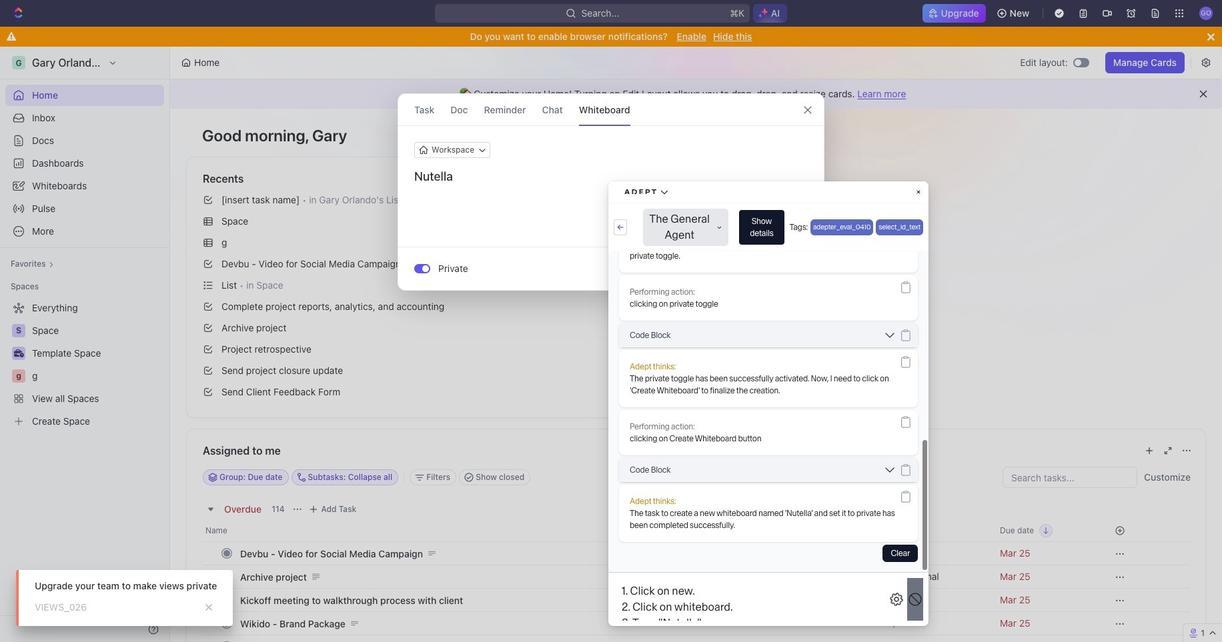 Task type: vqa. For each thing, say whether or not it's contained in the screenshot.
alert
yes



Task type: describe. For each thing, give the bounding box(es) containing it.
Search tasks... text field
[[1003, 468, 1137, 488]]

tree inside sidebar navigation
[[5, 298, 164, 432]]

sidebar navigation
[[0, 47, 170, 642]]



Task type: locate. For each thing, give the bounding box(es) containing it.
Name this Whiteboard... field
[[398, 169, 824, 185]]

dialog
[[398, 93, 825, 291]]

tree
[[5, 298, 164, 432]]

alert
[[170, 79, 1222, 109]]



